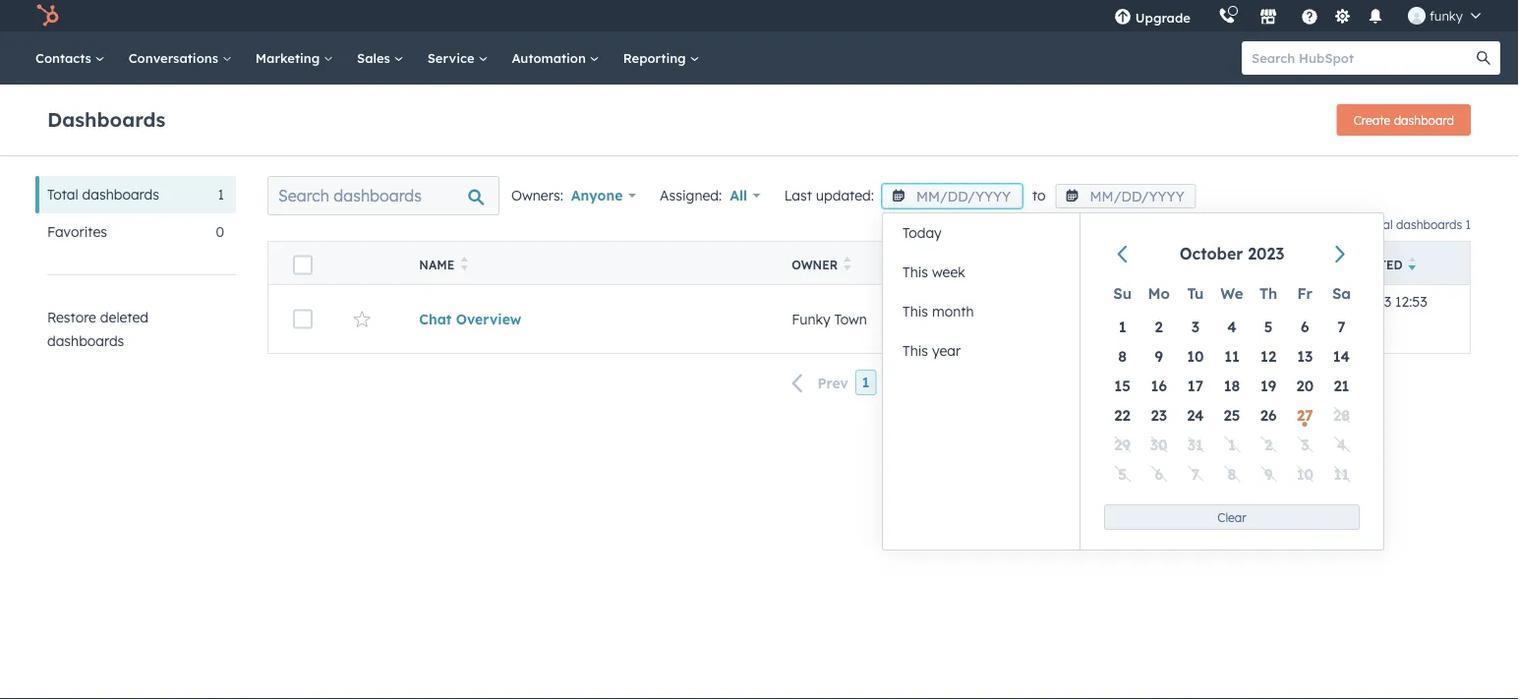 Task type: describe. For each thing, give the bounding box(es) containing it.
last for last viewed
[[1133, 258, 1163, 272]]

0
[[216, 223, 224, 241]]

last viewed button
[[1109, 241, 1290, 285]]

0 horizontal spatial 5 menu item
[[1105, 459, 1141, 489]]

last
[[785, 187, 812, 204]]

30
[[1151, 435, 1168, 454]]

create
[[1354, 113, 1391, 127]]

19 menu item
[[1251, 371, 1287, 400]]

marketing
[[256, 50, 324, 66]]

31
[[1188, 435, 1204, 454]]

30 menu item
[[1141, 430, 1178, 459]]

updated:
[[816, 187, 874, 204]]

28
[[1334, 406, 1350, 424]]

october 2023
[[1180, 244, 1285, 264]]

12:47
[[1215, 293, 1247, 310]]

1 horizontal spatial 10 menu item
[[1287, 459, 1324, 489]]

create dashboard button
[[1337, 104, 1472, 136]]

0 vertical spatial 7
[[1338, 317, 1346, 336]]

funky town image
[[1409, 7, 1426, 25]]

15
[[1115, 376, 1131, 395]]

17 menu item
[[1178, 371, 1214, 400]]

0 vertical spatial 10
[[1187, 347, 1204, 365]]

MM/DD/YYYY text field
[[882, 184, 1023, 208]]

1 up the 0
[[218, 186, 224, 203]]

this for this week
[[903, 264, 929, 281]]

0 vertical spatial 3 menu item
[[1178, 312, 1214, 341]]

1 horizontal spatial 2 menu item
[[1251, 430, 1287, 459]]

1 horizontal spatial 2023
[[1248, 244, 1285, 264]]

month
[[932, 303, 974, 320]]

12:53
[[1396, 293, 1428, 310]]

funky
[[1430, 7, 1464, 24]]

reporting link
[[612, 31, 712, 85]]

26 menu item
[[1251, 400, 1287, 430]]

menu containing funky
[[1101, 0, 1495, 31]]

1 horizontal spatial 6
[[1301, 317, 1310, 336]]

total dashboards 1
[[1367, 217, 1472, 232]]

oct 27, 2023 12:53 pm funky town
[[1314, 293, 1428, 344]]

0 horizontal spatial 9
[[1155, 347, 1164, 365]]

notifications button
[[1359, 0, 1393, 31]]

this for this month
[[903, 303, 929, 320]]

21 menu item
[[1324, 371, 1360, 400]]

1 down su
[[1119, 317, 1127, 336]]

notifications image
[[1367, 9, 1385, 27]]

24 menu item
[[1178, 400, 1214, 430]]

chat
[[419, 311, 452, 328]]

0 horizontal spatial 4
[[1228, 317, 1237, 336]]

25
[[1224, 406, 1241, 424]]

0 vertical spatial 7 menu item
[[1324, 312, 1360, 341]]

1 horizontal spatial 11
[[1334, 465, 1350, 483]]

0 horizontal spatial 8 menu item
[[1105, 341, 1141, 371]]

october
[[1180, 244, 1244, 264]]

press to sort. element for last viewed
[[1222, 257, 1229, 273]]

updated
[[1347, 258, 1403, 272]]

this year
[[903, 342, 961, 360]]

1 horizontal spatial 11 menu item
[[1324, 459, 1360, 489]]

0 horizontal spatial 4 menu item
[[1214, 312, 1251, 341]]

pm for oct 27, 2023 12:47 pm
[[1133, 310, 1153, 328]]

chat overview
[[419, 311, 522, 328]]

14 menu item
[[1324, 341, 1360, 371]]

automation
[[512, 50, 590, 66]]

marketplaces button
[[1248, 0, 1289, 31]]

sa
[[1333, 284, 1351, 302]]

reporting
[[623, 50, 690, 66]]

name
[[419, 258, 455, 272]]

upgrade
[[1136, 9, 1191, 26]]

8 for the left 8 menu item
[[1119, 347, 1127, 365]]

1 horizontal spatial 5 menu item
[[1251, 312, 1287, 341]]

17
[[1188, 376, 1204, 395]]

search image
[[1477, 51, 1491, 65]]

anyone
[[571, 187, 623, 204]]

assigned:
[[660, 187, 722, 204]]

1 vertical spatial 1 menu item
[[1214, 430, 1251, 459]]

0 vertical spatial 10 menu item
[[1178, 341, 1214, 371]]

dashboards for total dashboards
[[82, 186, 159, 203]]

next month image
[[1330, 244, 1352, 266]]

16 menu item
[[1141, 371, 1178, 400]]

restore deleted dashboards button
[[35, 299, 236, 360]]

20 menu item
[[1287, 371, 1324, 400]]

0 horizontal spatial 7
[[1192, 465, 1200, 483]]

13
[[1298, 347, 1314, 365]]

funky for oct 27, 2023 12:53 pm
[[1314, 329, 1347, 344]]

year
[[932, 342, 961, 360]]

this month button
[[883, 292, 1080, 331]]

1 horizontal spatial 10
[[1297, 465, 1314, 483]]

1 vertical spatial 3 menu item
[[1287, 430, 1324, 459]]

conversations
[[129, 50, 222, 66]]

0 vertical spatial 3
[[1192, 317, 1200, 336]]

19
[[1261, 376, 1277, 395]]

deleted
[[100, 309, 149, 326]]

mo
[[1148, 284, 1170, 302]]

th
[[1260, 284, 1278, 302]]

12 menu item
[[1251, 341, 1287, 371]]

town for oct 27, 2023 12:47 pm
[[1169, 329, 1197, 344]]

last for last updated
[[1314, 258, 1344, 272]]

next button
[[877, 370, 959, 396]]

5 for the leftmost the 5 menu item
[[1119, 465, 1127, 483]]

funky town
[[792, 311, 868, 328]]

1 vertical spatial 7 menu item
[[1178, 459, 1214, 489]]

funky for oct 27, 2023 12:47 pm
[[1133, 329, 1166, 344]]

1 vertical spatial 6 menu item
[[1141, 459, 1178, 489]]

descending sort. press to sort ascending. image
[[1409, 257, 1417, 271]]

overview
[[456, 311, 522, 328]]

1 button
[[856, 370, 877, 396]]

all button
[[730, 182, 761, 210]]

dashboards inside restore deleted dashboards
[[47, 332, 124, 350]]

18 menu item
[[1214, 371, 1251, 400]]

sales
[[357, 50, 394, 66]]

dashboards for total dashboards 1
[[1397, 217, 1463, 232]]

1 horizontal spatial 8 menu item
[[1214, 459, 1251, 489]]

sales link
[[345, 31, 416, 85]]

press to sort. image
[[461, 257, 468, 271]]

conversations link
[[117, 31, 244, 85]]

25 menu item
[[1214, 400, 1251, 430]]

today
[[903, 224, 942, 241]]

dashboards
[[47, 107, 166, 131]]

13 menu item
[[1287, 341, 1324, 371]]

to
[[1033, 187, 1046, 204]]

0 vertical spatial 1 menu item
[[1105, 312, 1141, 341]]

Search dashboards search field
[[268, 176, 500, 215]]

29
[[1115, 435, 1131, 454]]

press to sort. image for last viewed
[[1222, 257, 1229, 271]]

23
[[1151, 406, 1168, 424]]

22
[[1115, 406, 1131, 424]]

press to sort. image for owner
[[844, 257, 851, 271]]

press to sort. element for owner
[[844, 257, 851, 273]]

1 vertical spatial 4
[[1337, 435, 1347, 454]]

calling icon button
[[1211, 3, 1244, 29]]

total for total dashboards
[[47, 186, 78, 203]]

last viewed
[[1133, 258, 1216, 272]]

prev
[[818, 374, 849, 391]]

29 menu item
[[1105, 430, 1141, 459]]

0 horizontal spatial 6
[[1155, 465, 1164, 483]]



Task type: locate. For each thing, give the bounding box(es) containing it.
1 horizontal spatial 3 menu item
[[1287, 430, 1324, 459]]

9 up 16
[[1155, 347, 1164, 365]]

10 menu item down 27 'menu item' on the bottom of page
[[1287, 459, 1324, 489]]

search button
[[1468, 41, 1501, 75]]

clear
[[1218, 510, 1247, 525]]

7 menu item
[[1324, 312, 1360, 341], [1178, 459, 1214, 489]]

1 vertical spatial 2
[[1265, 435, 1273, 454]]

last updated:
[[785, 187, 874, 204]]

1 vertical spatial this
[[903, 303, 929, 320]]

0 horizontal spatial oct
[[1133, 293, 1156, 310]]

6 menu item up 13
[[1287, 312, 1324, 341]]

0 vertical spatial 6 menu item
[[1287, 312, 1324, 341]]

chat overview link
[[419, 311, 745, 328]]

2023 up the th
[[1248, 244, 1285, 264]]

2 oct from the left
[[1314, 293, 1337, 310]]

2023 left "12:47"
[[1180, 293, 1211, 310]]

0 vertical spatial 8 menu item
[[1105, 341, 1141, 371]]

28 menu item
[[1324, 400, 1360, 430]]

0 horizontal spatial 10 menu item
[[1178, 341, 1214, 371]]

press to sort. element inside 'owner' "button"
[[844, 257, 851, 273]]

0 horizontal spatial 8
[[1119, 347, 1127, 365]]

previous month image
[[1114, 244, 1135, 266]]

5 menu item down 29
[[1105, 459, 1141, 489]]

4 menu item down 28
[[1324, 430, 1360, 459]]

anyone button
[[571, 182, 637, 210]]

12
[[1261, 347, 1277, 365]]

we
[[1221, 284, 1244, 302]]

this inside this week button
[[903, 264, 929, 281]]

3 press to sort. element from the left
[[1222, 257, 1229, 273]]

press to sort. image
[[844, 257, 851, 271], [1222, 257, 1229, 271]]

2 menu item down 26
[[1251, 430, 1287, 459]]

4
[[1228, 317, 1237, 336], [1337, 435, 1347, 454]]

create dashboard
[[1354, 113, 1455, 127]]

24
[[1187, 406, 1205, 424]]

9 up clear button
[[1265, 465, 1273, 483]]

oct 27, 2023 12:47 pm funky town
[[1133, 293, 1247, 344]]

funky button
[[1397, 0, 1493, 31]]

2 last from the left
[[1314, 258, 1344, 272]]

viewed
[[1166, 258, 1216, 272]]

1 vertical spatial 11
[[1334, 465, 1350, 483]]

dashboard
[[1394, 113, 1455, 127]]

total
[[47, 186, 78, 203], [1367, 217, 1394, 232]]

1 horizontal spatial 4 menu item
[[1324, 430, 1360, 459]]

2 for right 2 menu item
[[1265, 435, 1273, 454]]

0 vertical spatial dashboards
[[82, 186, 159, 203]]

oct for oct 27, 2023 12:53 pm
[[1314, 293, 1337, 310]]

hubspot link
[[24, 4, 74, 28]]

2 vertical spatial this
[[903, 342, 929, 360]]

1 vertical spatial 10 menu item
[[1287, 459, 1324, 489]]

1 vertical spatial total
[[1367, 217, 1394, 232]]

7 down 31
[[1192, 465, 1200, 483]]

menu
[[1101, 0, 1495, 31]]

27, for oct 27, 2023 12:47 pm
[[1160, 293, 1176, 310]]

restore
[[47, 309, 96, 326]]

27 menu item
[[1287, 400, 1324, 430]]

owner button
[[768, 241, 939, 285]]

1 horizontal spatial 2
[[1265, 435, 1273, 454]]

0 horizontal spatial 7 menu item
[[1178, 459, 1214, 489]]

8 up clear button
[[1228, 465, 1237, 483]]

6 down 30
[[1155, 465, 1164, 483]]

2023 inside oct 27, 2023 12:53 pm funky town
[[1361, 293, 1392, 310]]

0 vertical spatial 5 menu item
[[1251, 312, 1287, 341]]

20
[[1297, 376, 1314, 395]]

11 up 18 menu item
[[1225, 347, 1240, 365]]

23 menu item
[[1141, 400, 1178, 430]]

9 menu item up clear button
[[1251, 459, 1287, 489]]

everyone
[[962, 311, 1022, 328]]

funky inside oct 27, 2023 12:53 pm funky town
[[1314, 329, 1347, 344]]

town inside oct 27, 2023 12:53 pm funky town
[[1350, 329, 1378, 344]]

1 down 25
[[1229, 435, 1236, 454]]

settings image
[[1334, 8, 1352, 26]]

dashboards banner
[[47, 98, 1472, 136]]

press to sort. element up we
[[1222, 257, 1229, 273]]

oct for oct 27, 2023 12:47 pm
[[1133, 293, 1156, 310]]

6 menu item down 30
[[1141, 459, 1178, 489]]

1 vertical spatial 6
[[1155, 465, 1164, 483]]

assigned button
[[939, 241, 1109, 285]]

press to sort. element right 'owner'
[[844, 257, 851, 273]]

press to sort. element
[[461, 257, 468, 273], [844, 257, 851, 273], [1222, 257, 1229, 273]]

this for this year
[[903, 342, 929, 360]]

this left year
[[903, 342, 929, 360]]

1 horizontal spatial 1 menu item
[[1214, 430, 1251, 459]]

31 menu item
[[1178, 430, 1214, 459]]

total for total dashboards 1
[[1367, 217, 1394, 232]]

pm down mo
[[1133, 310, 1153, 328]]

press to sort. image right 'owner'
[[844, 257, 851, 271]]

0 horizontal spatial 2023
[[1180, 293, 1211, 310]]

2 horizontal spatial funky
[[1314, 329, 1347, 344]]

5 up 12 menu item at right
[[1265, 317, 1273, 336]]

0 vertical spatial 9
[[1155, 347, 1164, 365]]

press to sort. element for name
[[461, 257, 468, 273]]

1 horizontal spatial 3
[[1302, 435, 1310, 454]]

oct
[[1133, 293, 1156, 310], [1314, 293, 1337, 310]]

27, inside oct 27, 2023 12:47 pm funky town
[[1160, 293, 1176, 310]]

1 press to sort. element from the left
[[461, 257, 468, 273]]

1 up last updated 'button'
[[1466, 217, 1472, 232]]

8 for the right 8 menu item
[[1228, 465, 1237, 483]]

2 press to sort. image from the left
[[1222, 257, 1229, 271]]

this inside this month button
[[903, 303, 929, 320]]

funky down mo
[[1133, 329, 1166, 344]]

0 vertical spatial 11
[[1225, 347, 1240, 365]]

press to sort. element inside name button
[[461, 257, 468, 273]]

contacts link
[[24, 31, 117, 85]]

oct inside oct 27, 2023 12:47 pm funky town
[[1133, 293, 1156, 310]]

1 horizontal spatial 9 menu item
[[1251, 459, 1287, 489]]

1 horizontal spatial oct
[[1314, 293, 1337, 310]]

calling icon image
[[1219, 8, 1236, 25]]

1 vertical spatial 11 menu item
[[1324, 459, 1360, 489]]

15 menu item
[[1105, 371, 1141, 400]]

1 menu item
[[1105, 312, 1141, 341], [1214, 430, 1251, 459]]

fr
[[1298, 284, 1313, 302]]

1 this from the top
[[903, 264, 929, 281]]

1 vertical spatial 9 menu item
[[1251, 459, 1287, 489]]

hubspot image
[[35, 4, 59, 28]]

0 horizontal spatial 3
[[1192, 317, 1200, 336]]

2023 for oct 27, 2023 12:47 pm
[[1180, 293, 1211, 310]]

22 menu item
[[1105, 400, 1141, 430]]

total up favorites
[[47, 186, 78, 203]]

8 up 15
[[1119, 347, 1127, 365]]

prev button
[[780, 370, 856, 396]]

3 menu item down tu
[[1178, 312, 1214, 341]]

9
[[1155, 347, 1164, 365], [1265, 465, 1273, 483]]

1 horizontal spatial town
[[1169, 329, 1197, 344]]

6 up 13
[[1301, 317, 1310, 336]]

descending sort. press to sort ascending. element
[[1409, 257, 1417, 273]]

14
[[1334, 347, 1351, 365]]

0 vertical spatial this
[[903, 264, 929, 281]]

26
[[1261, 406, 1277, 424]]

1 horizontal spatial 7 menu item
[[1324, 312, 1360, 341]]

pm down sa
[[1314, 310, 1334, 328]]

0 horizontal spatial press to sort. image
[[844, 257, 851, 271]]

27, for oct 27, 2023 12:53 pm
[[1341, 293, 1357, 310]]

pm inside oct 27, 2023 12:53 pm funky town
[[1314, 310, 1334, 328]]

1 right prev
[[862, 374, 870, 391]]

3 this from the top
[[903, 342, 929, 360]]

11 menu item
[[1214, 341, 1251, 371], [1324, 459, 1360, 489]]

1 oct from the left
[[1133, 293, 1156, 310]]

1 menu item down su
[[1105, 312, 1141, 341]]

7 menu item down 31
[[1178, 459, 1214, 489]]

5 menu item
[[1251, 312, 1287, 341], [1105, 459, 1141, 489]]

favorites
[[47, 223, 107, 241]]

today button
[[883, 213, 1080, 253]]

4 menu item
[[1214, 312, 1251, 341], [1324, 430, 1360, 459]]

1 vertical spatial 4 menu item
[[1324, 430, 1360, 459]]

0 horizontal spatial 1 menu item
[[1105, 312, 1141, 341]]

last inside last updated 'button'
[[1314, 258, 1344, 272]]

0 vertical spatial 6
[[1301, 317, 1310, 336]]

settings link
[[1331, 5, 1355, 26]]

0 horizontal spatial 2 menu item
[[1141, 312, 1178, 341]]

press to sort. image up we
[[1222, 257, 1229, 271]]

3 menu item
[[1178, 312, 1214, 341], [1287, 430, 1324, 459]]

town for oct 27, 2023 12:53 pm
[[1350, 329, 1378, 344]]

8 menu item up 15
[[1105, 341, 1141, 371]]

1 horizontal spatial press to sort. image
[[1222, 257, 1229, 271]]

2 down 26
[[1265, 435, 1273, 454]]

MM/DD/YYYY text field
[[1056, 184, 1197, 208]]

1 last from the left
[[1133, 258, 1163, 272]]

0 vertical spatial 11 menu item
[[1214, 341, 1251, 371]]

name button
[[396, 241, 768, 285]]

dashboards down restore
[[47, 332, 124, 350]]

5 menu item up 12
[[1251, 312, 1287, 341]]

0 horizontal spatial 11 menu item
[[1214, 341, 1251, 371]]

11
[[1225, 347, 1240, 365], [1334, 465, 1350, 483]]

8 menu item
[[1105, 341, 1141, 371], [1214, 459, 1251, 489]]

this week button
[[883, 253, 1080, 292]]

town inside oct 27, 2023 12:47 pm funky town
[[1169, 329, 1197, 344]]

10 down 27 'menu item' on the bottom of page
[[1297, 465, 1314, 483]]

3 menu item down 27
[[1287, 430, 1324, 459]]

this month
[[903, 303, 974, 320]]

10 menu item
[[1178, 341, 1214, 371], [1287, 459, 1324, 489]]

last updated
[[1314, 258, 1403, 272]]

clear button
[[1105, 505, 1360, 530]]

10 menu item up 17
[[1178, 341, 1214, 371]]

town up 14
[[1350, 329, 1378, 344]]

owners:
[[512, 187, 563, 204]]

assigned
[[962, 258, 1026, 272]]

2 horizontal spatial press to sort. element
[[1222, 257, 1229, 273]]

9 menu item up 16
[[1141, 341, 1178, 371]]

this left month
[[903, 303, 929, 320]]

7 up 14 menu item
[[1338, 317, 1346, 336]]

1 vertical spatial 8 menu item
[[1214, 459, 1251, 489]]

2 down mo
[[1155, 317, 1163, 336]]

1 27, from the left
[[1160, 293, 1176, 310]]

funky inside oct 27, 2023 12:47 pm funky town
[[1133, 329, 1166, 344]]

1 vertical spatial 3
[[1302, 435, 1310, 454]]

2023 for oct 27, 2023 12:53 pm
[[1361, 293, 1392, 310]]

1 vertical spatial dashboards
[[1397, 217, 1463, 232]]

2 this from the top
[[903, 303, 929, 320]]

last up mo
[[1133, 258, 1163, 272]]

help image
[[1301, 9, 1319, 27]]

press to sort. element inside last viewed button
[[1222, 257, 1229, 273]]

2023 inside oct 27, 2023 12:47 pm funky town
[[1180, 293, 1211, 310]]

0 horizontal spatial press to sort. element
[[461, 257, 468, 273]]

next
[[884, 374, 916, 391]]

8 menu item up clear button
[[1214, 459, 1251, 489]]

1 horizontal spatial 27,
[[1341, 293, 1357, 310]]

last inside last viewed button
[[1133, 258, 1163, 272]]

town down 'owner' "button"
[[835, 311, 868, 328]]

0 horizontal spatial 2
[[1155, 317, 1163, 336]]

restore deleted dashboards
[[47, 309, 149, 350]]

6 menu item
[[1287, 312, 1324, 341], [1141, 459, 1178, 489]]

1 horizontal spatial funky
[[1133, 329, 1166, 344]]

2 horizontal spatial town
[[1350, 329, 1378, 344]]

1 vertical spatial 9
[[1265, 465, 1273, 483]]

funky
[[792, 311, 831, 328], [1133, 329, 1166, 344], [1314, 329, 1347, 344]]

0 vertical spatial 2 menu item
[[1141, 312, 1178, 341]]

upgrade image
[[1114, 9, 1132, 27]]

3
[[1192, 317, 1200, 336], [1302, 435, 1310, 454]]

3 down tu
[[1192, 317, 1200, 336]]

this week
[[903, 264, 966, 281]]

help button
[[1293, 0, 1327, 31]]

1 horizontal spatial 7
[[1338, 317, 1346, 336]]

tu
[[1188, 284, 1204, 302]]

0 horizontal spatial 27,
[[1160, 293, 1176, 310]]

press to sort. element right name
[[461, 257, 468, 273]]

oct right su
[[1133, 293, 1156, 310]]

last up sa
[[1314, 258, 1344, 272]]

0 vertical spatial 5
[[1265, 317, 1273, 336]]

4 down '28' menu item
[[1337, 435, 1347, 454]]

2 27, from the left
[[1341, 293, 1357, 310]]

1 vertical spatial 7
[[1192, 465, 1200, 483]]

3 down 27 'menu item' on the bottom of page
[[1302, 435, 1310, 454]]

16
[[1151, 376, 1167, 395]]

1 horizontal spatial press to sort. element
[[844, 257, 851, 273]]

service
[[428, 50, 478, 66]]

0 vertical spatial 2
[[1155, 317, 1163, 336]]

marketplaces image
[[1260, 9, 1278, 27]]

funky down 'owner'
[[792, 311, 831, 328]]

0 horizontal spatial town
[[835, 311, 868, 328]]

2
[[1155, 317, 1163, 336], [1265, 435, 1273, 454]]

10 up 17 menu item
[[1187, 347, 1204, 365]]

owner
[[792, 258, 838, 272]]

funky up 14
[[1314, 329, 1347, 344]]

9 menu item
[[1141, 341, 1178, 371], [1251, 459, 1287, 489]]

27, left tu
[[1160, 293, 1176, 310]]

this inside this year button
[[903, 342, 929, 360]]

marketing link
[[244, 31, 345, 85]]

0 horizontal spatial 3 menu item
[[1178, 312, 1214, 341]]

5 for right the 5 menu item
[[1265, 317, 1273, 336]]

service link
[[416, 31, 500, 85]]

4 menu item down "12:47"
[[1214, 312, 1251, 341]]

7 menu item up 14
[[1324, 312, 1360, 341]]

this left the week
[[903, 264, 929, 281]]

27, down last updated
[[1341, 293, 1357, 310]]

0 vertical spatial 4 menu item
[[1214, 312, 1251, 341]]

1 inside button
[[862, 374, 870, 391]]

1 horizontal spatial 5
[[1265, 317, 1273, 336]]

total up last updated 'button'
[[1367, 217, 1394, 232]]

pm inside oct 27, 2023 12:47 pm funky town
[[1133, 310, 1153, 328]]

4 down "12:47"
[[1228, 317, 1237, 336]]

total dashboards
[[47, 186, 159, 203]]

1 menu item down 25
[[1214, 430, 1251, 459]]

2 menu item down mo
[[1141, 312, 1178, 341]]

pagination navigation
[[268, 370, 1472, 396]]

week
[[932, 264, 966, 281]]

contacts
[[35, 50, 95, 66]]

0 vertical spatial total
[[47, 186, 78, 203]]

this
[[903, 264, 929, 281], [903, 303, 929, 320], [903, 342, 929, 360]]

11 down '28' menu item
[[1334, 465, 1350, 483]]

2 horizontal spatial 2023
[[1361, 293, 1392, 310]]

town
[[835, 311, 868, 328], [1169, 329, 1197, 344], [1350, 329, 1378, 344]]

1 horizontal spatial total
[[1367, 217, 1394, 232]]

last updated button
[[1290, 241, 1471, 285]]

0 horizontal spatial 10
[[1187, 347, 1204, 365]]

2 menu item
[[1141, 312, 1178, 341], [1251, 430, 1287, 459]]

1 vertical spatial 8
[[1228, 465, 1237, 483]]

2 vertical spatial dashboards
[[47, 332, 124, 350]]

press to sort. image inside 'owner' "button"
[[844, 257, 851, 271]]

1 press to sort. image from the left
[[844, 257, 851, 271]]

1 horizontal spatial 9
[[1265, 465, 1273, 483]]

11 menu item down '28' menu item
[[1324, 459, 1360, 489]]

5 down 29
[[1119, 465, 1127, 483]]

oct inside oct 27, 2023 12:53 pm funky town
[[1314, 293, 1337, 310]]

automation link
[[500, 31, 612, 85]]

0 vertical spatial 8
[[1119, 347, 1127, 365]]

0 horizontal spatial funky
[[792, 311, 831, 328]]

0 horizontal spatial 11
[[1225, 347, 1240, 365]]

11 menu item up the 18
[[1214, 341, 1251, 371]]

1 horizontal spatial pm
[[1314, 310, 1334, 328]]

0 horizontal spatial pm
[[1133, 310, 1153, 328]]

2 pm from the left
[[1314, 310, 1334, 328]]

press to sort. image inside last viewed button
[[1222, 257, 1229, 271]]

all
[[730, 187, 748, 204]]

2023 left the 12:53 on the top right
[[1361, 293, 1392, 310]]

pm for oct 27, 2023 12:53 pm
[[1314, 310, 1334, 328]]

0 horizontal spatial 9 menu item
[[1141, 341, 1178, 371]]

2023
[[1248, 244, 1285, 264], [1180, 293, 1211, 310], [1361, 293, 1392, 310]]

27, inside oct 27, 2023 12:53 pm funky town
[[1341, 293, 1357, 310]]

1 horizontal spatial 8
[[1228, 465, 1237, 483]]

2 for the leftmost 2 menu item
[[1155, 317, 1163, 336]]

this year button
[[883, 331, 1080, 371]]

1 pm from the left
[[1133, 310, 1153, 328]]

dashboards up descending sort. press to sort ascending. image
[[1397, 217, 1463, 232]]

0 vertical spatial 9 menu item
[[1141, 341, 1178, 371]]

1 horizontal spatial 6 menu item
[[1287, 312, 1324, 341]]

7
[[1338, 317, 1346, 336], [1192, 465, 1200, 483]]

dashboards up favorites
[[82, 186, 159, 203]]

pm
[[1133, 310, 1153, 328], [1314, 310, 1334, 328]]

Search HubSpot search field
[[1242, 41, 1483, 75]]

0 horizontal spatial total
[[47, 186, 78, 203]]

8
[[1119, 347, 1127, 365], [1228, 465, 1237, 483]]

su
[[1114, 284, 1132, 302]]

27
[[1297, 406, 1314, 424]]

1
[[218, 186, 224, 203], [1466, 217, 1472, 232], [1119, 317, 1127, 336], [862, 374, 870, 391], [1229, 435, 1236, 454]]

0 horizontal spatial 6 menu item
[[1141, 459, 1178, 489]]

oct right fr
[[1314, 293, 1337, 310]]

town down tu
[[1169, 329, 1197, 344]]

2 press to sort. element from the left
[[844, 257, 851, 273]]



Task type: vqa. For each thing, say whether or not it's contained in the screenshot.


